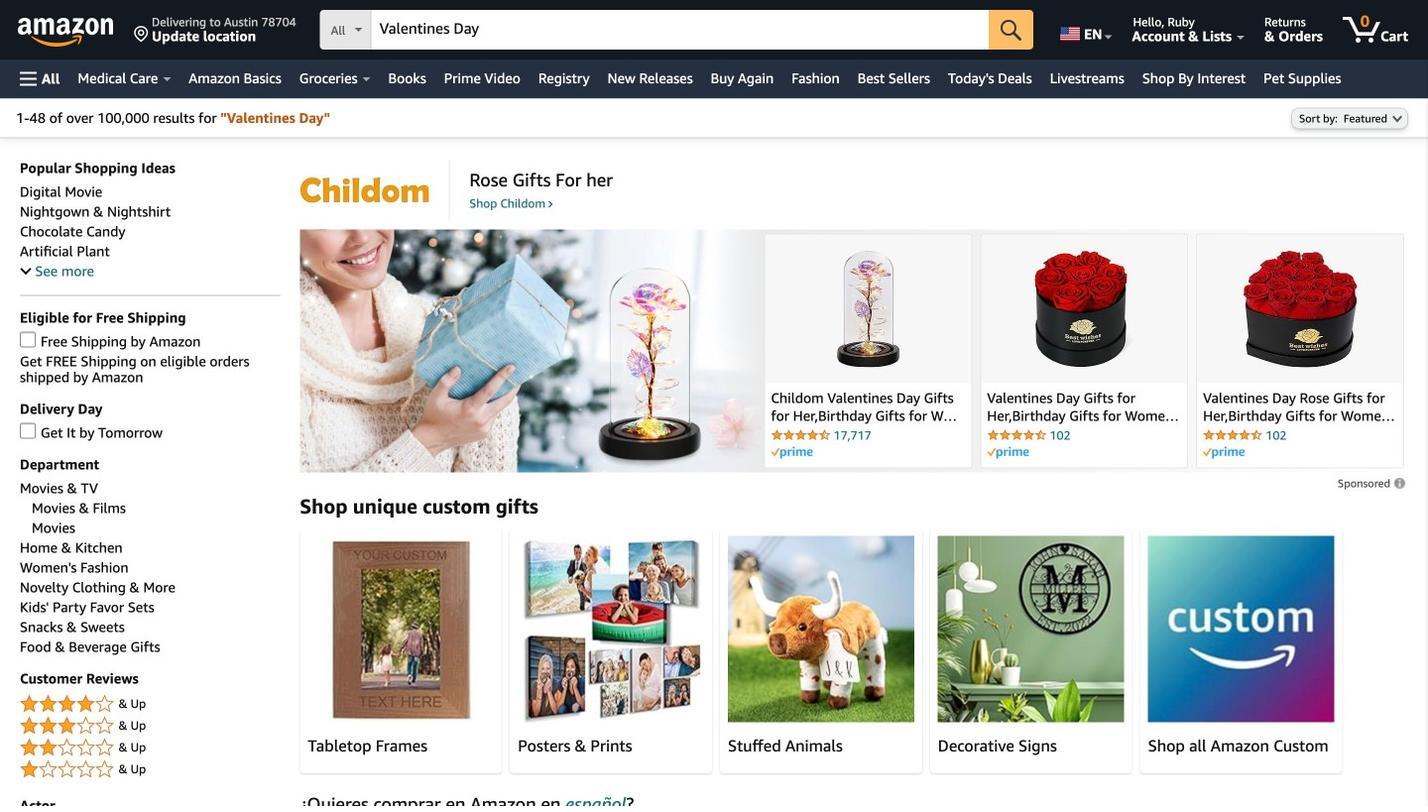 Task type: locate. For each thing, give the bounding box(es) containing it.
None search field
[[320, 10, 1034, 52]]

1 vertical spatial checkbox image
[[20, 423, 36, 439]]

0 vertical spatial checkbox image
[[20, 332, 36, 348]]

amazon image
[[18, 18, 114, 48]]

None submit
[[989, 10, 1034, 50]]

checkbox image
[[20, 332, 36, 348], [20, 423, 36, 439]]

navigation navigation
[[0, 0, 1428, 98]]

list
[[296, 528, 1346, 777]]

none search field inside the navigation navigation
[[320, 10, 1034, 52]]

2 eligible for prime. image from the left
[[987, 447, 1029, 459]]

1 eligible for prime. image from the left
[[771, 447, 813, 459]]

Search Amazon text field
[[372, 11, 989, 49]]

3 stars & up element
[[20, 714, 280, 738]]

none submit inside search box
[[989, 10, 1034, 50]]

1 horizontal spatial eligible for prime. image
[[987, 447, 1029, 459]]

4 stars & up element
[[20, 693, 280, 716]]

2 stars & up element
[[20, 736, 280, 760]]

1 star & up element
[[20, 758, 280, 782]]

1 checkbox image from the top
[[20, 332, 36, 348]]

eligible for prime. image
[[771, 447, 813, 459], [987, 447, 1029, 459]]

shop all amazon custom, end of {header} list image
[[1148, 536, 1334, 722]]

0 horizontal spatial eligible for prime. image
[[771, 447, 813, 459]]



Task type: vqa. For each thing, say whether or not it's contained in the screenshot.
right Eligible for Prime. "icon"
yes



Task type: describe. For each thing, give the bounding box(es) containing it.
posters & prints image
[[518, 536, 704, 722]]

2 checkbox image from the top
[[20, 423, 36, 439]]

stuffed animals image
[[728, 536, 914, 722]]

dropdown image
[[1392, 114, 1402, 122]]

decorative signs image
[[938, 536, 1124, 722]]

extender expand image
[[20, 264, 31, 275]]

eligible for prime. image
[[1203, 447, 1245, 459]]

tabletop frames image
[[308, 536, 494, 722]]



